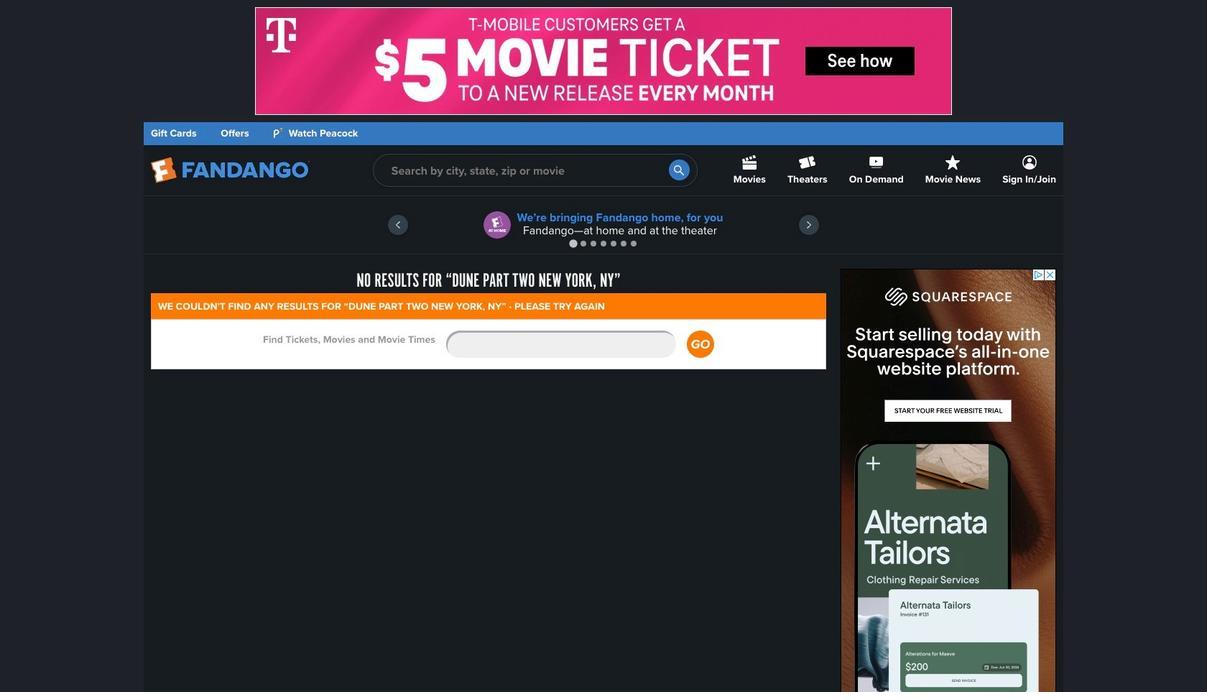 Task type: vqa. For each thing, say whether or not it's contained in the screenshot.
Wonka (2023) image
no



Task type: describe. For each thing, give the bounding box(es) containing it.
offer icon image
[[484, 211, 511, 239]]



Task type: locate. For each thing, give the bounding box(es) containing it.
advertisement element
[[255, 7, 952, 115], [841, 269, 1056, 692]]

0 vertical spatial advertisement element
[[255, 7, 952, 115]]

select a slide to show tab list
[[144, 238, 1064, 249]]

Search by city, state, zip or movie text field
[[373, 154, 698, 187]]

region
[[144, 196, 1064, 254]]

None text field
[[446, 331, 676, 358]]

None search field
[[373, 154, 698, 187]]

1 vertical spatial advertisement element
[[841, 269, 1056, 692]]



